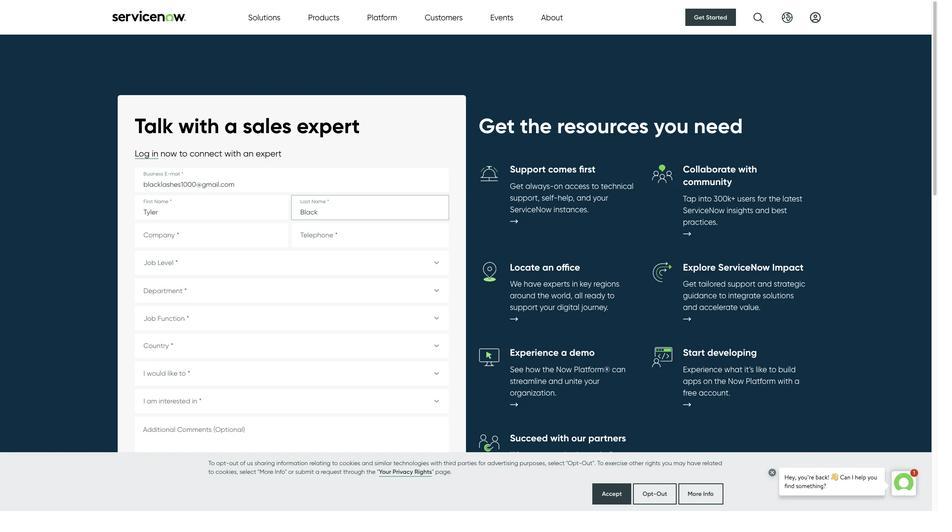 Task type: locate. For each thing, give the bounding box(es) containing it.
1 horizontal spatial now
[[728, 377, 744, 386]]

300k+
[[714, 194, 736, 203]]

purposes,
[[520, 460, 547, 467]]

servicenow down into
[[683, 206, 725, 215]]

1 horizontal spatial select
[[548, 460, 565, 467]]

a down the relating
[[316, 468, 319, 475]]

for inside tap into 300k+ users for the latest servicenow insights and best practices.
[[758, 194, 767, 203]]

self-
[[542, 193, 558, 203]]

select
[[548, 460, 565, 467], [240, 468, 256, 475]]

None text field
[[135, 417, 449, 460]]

1 vertical spatial you
[[662, 460, 672, 467]]

to left opt-
[[208, 460, 215, 467]]

0 horizontal spatial in
[[152, 149, 158, 159]]

experience
[[510, 347, 559, 359], [683, 365, 723, 374]]

0 horizontal spatial expert
[[256, 149, 282, 159]]

guidance
[[683, 291, 717, 300]]

and up solutions
[[758, 280, 772, 289]]

platform inside experience what it's like to build apps on the now platform with a free account.
[[746, 377, 776, 386]]

2 " from the left
[[432, 468, 434, 475]]

1 horizontal spatial in
[[572, 280, 578, 289]]

to left will
[[597, 460, 604, 467]]

2 horizontal spatial an
[[543, 262, 554, 273]]

the
[[520, 113, 552, 139], [769, 194, 781, 203], [538, 291, 549, 300], [543, 365, 554, 374], [714, 377, 726, 386], [366, 468, 376, 475]]

connect
[[190, 149, 222, 159]]

" left page.
[[432, 468, 434, 475]]

and
[[577, 193, 591, 203], [755, 206, 770, 215], [758, 280, 772, 289], [683, 303, 697, 312], [549, 377, 563, 386], [362, 460, 373, 467], [261, 471, 272, 478]]

have up around
[[524, 280, 542, 289]]

0 horizontal spatial our
[[510, 462, 522, 471]]

our inside whatever your business challenge, our ecosystem of partners will help drive results.
[[510, 462, 522, 471]]

"opt-
[[566, 460, 582, 467]]

experience for experience a demo
[[510, 347, 559, 359]]

on up the "help,"
[[554, 182, 563, 191]]

for right parties
[[479, 460, 486, 467]]

your privacy rights " page.
[[379, 468, 452, 476]]

1 horizontal spatial on
[[703, 377, 712, 386]]

journey.
[[581, 303, 609, 312]]

0 vertical spatial other
[[629, 460, 644, 467]]

1 horizontal spatial platform
[[746, 377, 776, 386]]

your up ecosystem
[[547, 451, 562, 460]]

with inside experience what it's like to build apps on the now platform with a free account.
[[778, 377, 793, 386]]

for right 'users'
[[758, 194, 767, 203]]

select down us in the left of the page
[[240, 468, 256, 475]]

create
[[145, 471, 164, 478]]

experience what it's like to build apps on the now platform with a free account.
[[683, 365, 800, 398]]

1 vertical spatial select
[[240, 468, 256, 475]]

get for get always-on access to technical support, self-help, and your servicenow instances.
[[510, 182, 524, 191]]

0 horizontal spatial experience
[[510, 347, 559, 359]]

our up the drive
[[510, 462, 522, 471]]

a down build at the right bottom
[[795, 377, 800, 386]]

on up account.
[[703, 377, 712, 386]]

with up page.
[[431, 460, 442, 467]]

select left "opt-
[[548, 460, 565, 467]]

sharing
[[255, 460, 275, 467]]

platform
[[367, 13, 397, 22], [746, 377, 776, 386]]

solutions
[[248, 13, 281, 22]]

regions
[[594, 280, 620, 289]]

in inside we have experts in key regions around the world, all ready to support your digital journey.
[[572, 280, 578, 289]]

" down similar
[[377, 468, 379, 475]]

other left rights
[[629, 460, 644, 467]]

to up request
[[332, 460, 338, 467]]

1 horizontal spatial experience
[[683, 365, 723, 374]]

collaborate
[[683, 164, 736, 175]]

ecosystem
[[523, 462, 561, 471]]

0 horizontal spatial to
[[208, 460, 215, 467]]

help,
[[558, 193, 575, 203]]

0 vertical spatial now
[[556, 365, 572, 374]]

expert
[[297, 113, 360, 139], [256, 149, 282, 159]]

1 vertical spatial platform
[[746, 377, 776, 386]]

other inside to opt-out of us sharing information relating to cookies and similar technologies with third parties for advertising purposes, select "opt-out".  to exercise other rights you may have related to cookies, select "more info" or submit a request through the "
[[629, 460, 644, 467]]

support inside we have experts in key regions around the world, all ready to support your digital journey.
[[510, 303, 538, 312]]

support
[[510, 164, 546, 175]]

of left us in the left of the page
[[240, 460, 245, 467]]

your down the technical
[[593, 193, 608, 203]]

experience up apps
[[683, 365, 723, 374]]

we
[[510, 280, 522, 289]]

our
[[572, 433, 586, 444], [510, 462, 522, 471]]

1 horizontal spatial to
[[597, 460, 604, 467]]

similar
[[375, 460, 392, 467]]

page.
[[435, 468, 452, 475]]

see how the now platform® can streamline and unite your organization.
[[510, 365, 626, 398]]

1 " from the left
[[377, 468, 379, 475]]

0 horizontal spatial other
[[274, 471, 288, 478]]

a inside to opt-out of us sharing information relating to cookies and similar technologies with third parties for advertising purposes, select "opt-out".  to exercise other rights you may have related to cookies, select "more info" or submit a request through the "
[[316, 468, 319, 475]]

to up the accelerate
[[719, 291, 726, 300]]

2 vertical spatial for
[[199, 471, 207, 478]]

support
[[728, 280, 756, 289], [510, 303, 538, 312]]

1 horizontal spatial for
[[479, 460, 486, 467]]

1 horizontal spatial of
[[563, 462, 570, 471]]

in right 'log' on the top of page
[[152, 149, 158, 159]]

0 vertical spatial in
[[152, 149, 158, 159]]

0 vertical spatial an
[[243, 149, 254, 159]]

partners down business
[[572, 462, 602, 471]]

through
[[343, 468, 365, 475]]

have inside we have experts in key regions around the world, all ready to support your digital journey.
[[524, 280, 542, 289]]

1 vertical spatial resources
[[315, 471, 341, 478]]

go to servicenow account image
[[810, 12, 821, 23]]

get inside get tailored support and strategic guidance to integrate solutions and accelerate value.
[[683, 280, 697, 289]]

0 vertical spatial resources
[[557, 113, 649, 139]]

get inside "get always-on access to technical support, self-help, and your servicenow instances."
[[510, 182, 524, 191]]

to down regions at the right
[[607, 291, 615, 300]]

servicenow inside tap into 300k+ users for the latest servicenow insights and best practices.
[[683, 206, 725, 215]]

your down world,
[[540, 303, 555, 312]]

0 horizontal spatial platform
[[367, 13, 397, 22]]

experience for experience what it's like to build apps on the now platform with a free account.
[[683, 365, 723, 374]]

1 vertical spatial in
[[572, 280, 578, 289]]

key
[[580, 280, 592, 289]]

1 vertical spatial partners
[[572, 462, 602, 471]]

2 vertical spatial an
[[166, 471, 173, 478]]

get
[[694, 13, 705, 21], [479, 113, 515, 139], [510, 182, 524, 191], [683, 280, 697, 289]]

in left key
[[572, 280, 578, 289]]

have
[[524, 280, 542, 289], [687, 460, 701, 467]]

office
[[556, 262, 580, 273]]

other left the or
[[274, 471, 288, 478]]

whatever
[[510, 451, 545, 460]]

1 horizontal spatial have
[[687, 460, 701, 467]]

1 vertical spatial support
[[510, 303, 538, 312]]

all
[[575, 291, 583, 300]]

customers button
[[425, 11, 463, 23]]

an for locate an office
[[543, 262, 554, 273]]

succeed
[[510, 433, 548, 444]]

1 vertical spatial our
[[510, 462, 522, 471]]

0 horizontal spatial have
[[524, 280, 542, 289]]

see
[[510, 365, 524, 374]]

products button
[[308, 11, 340, 23]]

0 horizontal spatial for
[[199, 471, 207, 478]]

1 vertical spatial now
[[728, 377, 744, 386]]

around
[[510, 291, 536, 300]]

1 vertical spatial experience
[[683, 365, 723, 374]]

to
[[179, 149, 187, 159], [592, 182, 599, 191], [607, 291, 615, 300], [719, 291, 726, 300], [769, 365, 777, 374], [332, 460, 338, 467], [208, 468, 214, 475]]

0 horizontal spatial select
[[240, 468, 256, 475]]

support up integrate
[[728, 280, 756, 289]]

tap
[[683, 194, 697, 203]]

submit
[[295, 468, 314, 475]]

your down platform® at right
[[584, 377, 600, 386]]

1 vertical spatial an
[[543, 262, 554, 273]]

and left unite on the right bottom
[[549, 377, 563, 386]]

now inside experience what it's like to build apps on the now platform with a free account.
[[728, 377, 744, 386]]

insights
[[727, 206, 753, 215]]

to inside we have experts in key regions around the world, all ready to support your digital journey.
[[607, 291, 615, 300]]

0 horizontal spatial support
[[510, 303, 538, 312]]

1 vertical spatial have
[[687, 460, 701, 467]]

on inside "get always-on access to technical support, self-help, and your servicenow instances."
[[554, 182, 563, 191]]

0 vertical spatial have
[[524, 280, 542, 289]]

experience up how
[[510, 347, 559, 359]]

to right like
[[769, 365, 777, 374]]

0 vertical spatial support
[[728, 280, 756, 289]]

more info button
[[678, 484, 723, 505]]

1 vertical spatial for
[[479, 460, 486, 467]]

1 horizontal spatial other
[[629, 460, 644, 467]]

get inside get started link
[[694, 13, 705, 21]]

servicenow image
[[111, 10, 187, 21]]

create an account for instant downloads and other premium resources
[[145, 471, 341, 478]]

get started
[[694, 13, 727, 21]]

and left similar
[[362, 460, 373, 467]]

solutions
[[763, 291, 794, 300]]

a up log in now to connect with an expert on the top left of page
[[225, 113, 238, 139]]

1 horizontal spatial "
[[432, 468, 434, 475]]

1 vertical spatial expert
[[256, 149, 282, 159]]

we have experts in key regions around the world, all ready to support your digital journey.
[[510, 280, 620, 312]]

0 horizontal spatial of
[[240, 460, 245, 467]]

get tailored support and strategic guidance to integrate solutions and accelerate value.
[[683, 280, 805, 312]]

for inside to opt-out of us sharing information relating to cookies and similar technologies with third parties for advertising purposes, select "opt-out".  to exercise other rights you may have related to cookies, select "more info" or submit a request through the "
[[479, 460, 486, 467]]

partners inside whatever your business challenge, our ecosystem of partners will help drive results.
[[572, 462, 602, 471]]

2 horizontal spatial for
[[758, 194, 767, 203]]

an for create an account for instant downloads and other premium resources
[[166, 471, 173, 478]]

support down around
[[510, 303, 538, 312]]

results.
[[529, 474, 553, 483]]

apps
[[683, 377, 701, 386]]

an down "talk with a sales expert" at top left
[[243, 149, 254, 159]]

information
[[276, 460, 308, 467]]

1 horizontal spatial support
[[728, 280, 756, 289]]

what
[[724, 365, 743, 374]]

products
[[308, 13, 340, 22]]

a left demo
[[561, 347, 567, 359]]

and down sharing
[[261, 471, 272, 478]]

"
[[377, 468, 379, 475], [432, 468, 434, 475]]

to right access
[[592, 182, 599, 191]]

1 vertical spatial on
[[703, 377, 712, 386]]

0 horizontal spatial now
[[556, 365, 572, 374]]

a inside experience what it's like to build apps on the now platform with a free account.
[[795, 377, 800, 386]]

the inside see how the now platform® can streamline and unite your organization.
[[543, 365, 554, 374]]

your inside see how the now platform® can streamline and unite your organization.
[[584, 377, 600, 386]]

latest
[[783, 194, 803, 203]]

your inside we have experts in key regions around the world, all ready to support your digital journey.
[[540, 303, 555, 312]]

of down business
[[563, 462, 570, 471]]

and left best
[[755, 206, 770, 215]]

an up experts on the bottom
[[543, 262, 554, 273]]

world,
[[551, 291, 573, 300]]

1 horizontal spatial our
[[572, 433, 586, 444]]

for left instant
[[199, 471, 207, 478]]

now down what
[[728, 377, 744, 386]]

0 vertical spatial expert
[[297, 113, 360, 139]]

digital
[[557, 303, 580, 312]]

2 to from the left
[[597, 460, 604, 467]]

account
[[175, 471, 198, 478]]

with down build at the right bottom
[[778, 377, 793, 386]]

partners up "challenge," at bottom right
[[588, 433, 626, 444]]

of
[[240, 460, 245, 467], [563, 462, 570, 471]]

experience a demo
[[510, 347, 595, 359]]

0 horizontal spatial "
[[377, 468, 379, 475]]

on
[[554, 182, 563, 191], [703, 377, 712, 386]]

get for get tailored support and strategic guidance to integrate solutions and accelerate value.
[[683, 280, 697, 289]]

0 horizontal spatial an
[[166, 471, 173, 478]]

the inside to opt-out of us sharing information relating to cookies and similar technologies with third parties for advertising purposes, select "opt-out".  to exercise other rights you may have related to cookies, select "more info" or submit a request through the "
[[366, 468, 376, 475]]

an right the "create"
[[166, 471, 173, 478]]

servicenow down support,
[[510, 205, 552, 214]]

info"
[[275, 468, 287, 475]]

log in now to connect with an expert
[[135, 149, 282, 159]]

into
[[699, 194, 712, 203]]

experience inside experience what it's like to build apps on the now platform with a free account.
[[683, 365, 723, 374]]

0 vertical spatial on
[[554, 182, 563, 191]]

have right may
[[687, 460, 701, 467]]

with up 'users'
[[738, 164, 757, 175]]

1 vertical spatial other
[[274, 471, 288, 478]]

0 horizontal spatial on
[[554, 182, 563, 191]]

you inside to opt-out of us sharing information relating to cookies and similar technologies with third parties for advertising purposes, select "opt-out".  to exercise other rights you may have related to cookies, select "more info" or submit a request through the "
[[662, 460, 672, 467]]

for
[[758, 194, 767, 203], [479, 460, 486, 467], [199, 471, 207, 478]]

now up unite on the right bottom
[[556, 365, 572, 374]]

0 vertical spatial for
[[758, 194, 767, 203]]

1 horizontal spatial expert
[[297, 113, 360, 139]]

0 horizontal spatial resources
[[315, 471, 341, 478]]

0 vertical spatial experience
[[510, 347, 559, 359]]

our up business
[[572, 433, 586, 444]]

whatever your business challenge, our ecosystem of partners will help drive results.
[[510, 451, 633, 483]]

will
[[604, 462, 615, 471]]

and down access
[[577, 193, 591, 203]]

Last Name text field
[[292, 196, 449, 220]]

the inside tap into 300k+ users for the latest servicenow insights and best practices.
[[769, 194, 781, 203]]



Task type: describe. For each thing, give the bounding box(es) containing it.
0 vertical spatial you
[[654, 113, 689, 139]]

" inside your privacy rights " page.
[[432, 468, 434, 475]]

with up 'connect'
[[178, 113, 219, 139]]

how
[[526, 365, 541, 374]]

challenge,
[[596, 451, 633, 460]]

First Name text field
[[135, 196, 288, 220]]

experts
[[543, 280, 570, 289]]

downloads
[[229, 471, 259, 478]]

always-
[[525, 182, 554, 191]]

succeed with our partners
[[510, 433, 626, 444]]

or
[[288, 468, 294, 475]]

opt-
[[643, 490, 657, 498]]

strategic
[[774, 280, 805, 289]]

servicenow up get tailored support and strategic guidance to integrate solutions and accelerate value.
[[718, 262, 770, 273]]

users
[[737, 194, 756, 203]]

more
[[688, 490, 702, 498]]

your privacy rights link
[[379, 468, 432, 477]]

solutions button
[[248, 11, 281, 23]]

instances.
[[554, 205, 589, 214]]

1 horizontal spatial an
[[243, 149, 254, 159]]

opt-out button
[[633, 484, 677, 505]]

customers
[[425, 13, 463, 22]]

and down guidance
[[683, 303, 697, 312]]

of inside whatever your business challenge, our ecosystem of partners will help drive results.
[[563, 462, 570, 471]]

with right 'connect'
[[225, 149, 241, 159]]

need
[[694, 113, 743, 139]]

locate an office
[[510, 262, 580, 273]]

with inside to opt-out of us sharing information relating to cookies and similar technologies with third parties for advertising purposes, select "opt-out".  to exercise other rights you may have related to cookies, select "more info" or submit a request through the "
[[431, 460, 442, 467]]

to right now
[[179, 149, 187, 159]]

instant
[[208, 471, 227, 478]]

start developing
[[683, 347, 757, 359]]

explore servicenow impact
[[683, 262, 804, 273]]

tailored
[[699, 280, 726, 289]]

talk with a sales expert
[[135, 113, 360, 139]]

business
[[564, 451, 594, 460]]

0 vertical spatial partners
[[588, 433, 626, 444]]

best
[[772, 206, 787, 215]]

advertising
[[487, 460, 518, 467]]

request
[[321, 468, 342, 475]]

0 vertical spatial our
[[572, 433, 586, 444]]

0 vertical spatial platform
[[367, 13, 397, 22]]

impact
[[772, 262, 804, 273]]

third
[[444, 460, 456, 467]]

rights
[[645, 460, 661, 467]]

collaborate with community
[[683, 164, 757, 188]]

may
[[674, 460, 686, 467]]

the inside experience what it's like to build apps on the now platform with a free account.
[[714, 377, 726, 386]]

now inside see how the now platform® can streamline and unite your organization.
[[556, 365, 572, 374]]

" inside to opt-out of us sharing information relating to cookies and similar technologies with third parties for advertising purposes, select "opt-out".  to exercise other rights you may have related to cookies, select "more info" or submit a request through the "
[[377, 468, 379, 475]]

start
[[683, 347, 705, 359]]

about
[[541, 13, 563, 22]]

drive
[[510, 474, 527, 483]]

and inside tap into 300k+ users for the latest servicenow insights and best practices.
[[755, 206, 770, 215]]

info
[[703, 490, 714, 498]]

get always-on access to technical support, self-help, and your servicenow instances.
[[510, 182, 634, 214]]

exercise
[[605, 460, 628, 467]]

and inside to opt-out of us sharing information relating to cookies and similar technologies with third parties for advertising purposes, select "opt-out".  to exercise other rights you may have related to cookies, select "more info" or submit a request through the "
[[362, 460, 373, 467]]

your
[[379, 468, 391, 476]]

platform button
[[367, 11, 397, 23]]

about button
[[541, 11, 563, 23]]

parties
[[458, 460, 477, 467]]

support inside get tailored support and strategic guidance to integrate solutions and accelerate value.
[[728, 280, 756, 289]]

out
[[229, 460, 238, 467]]

accelerate
[[699, 303, 738, 312]]

Company text field
[[135, 223, 288, 248]]

community
[[683, 176, 732, 188]]

help
[[617, 462, 632, 471]]

related
[[702, 460, 722, 467]]

of inside to opt-out of us sharing information relating to cookies and similar technologies with third parties for advertising purposes, select "opt-out".  to exercise other rights you may have related to cookies, select "more info" or submit a request through the "
[[240, 460, 245, 467]]

out
[[657, 490, 667, 498]]

to left cookies,
[[208, 468, 214, 475]]

developing
[[708, 347, 757, 359]]

1 to from the left
[[208, 460, 215, 467]]

0 vertical spatial select
[[548, 460, 565, 467]]

it's
[[745, 365, 754, 374]]

to opt-out of us sharing information relating to cookies and similar technologies with third parties for advertising purposes, select "opt-out".  to exercise other rights you may have related to cookies, select "more info" or submit a request through the "
[[208, 460, 722, 475]]

now
[[161, 149, 177, 159]]

to inside experience what it's like to build apps on the now platform with a free account.
[[769, 365, 777, 374]]

opt-out
[[643, 490, 667, 498]]

out".
[[582, 460, 596, 467]]

Telephone telephone field
[[292, 223, 449, 248]]

free
[[683, 389, 697, 398]]

practices.
[[683, 218, 718, 227]]

rights
[[415, 468, 432, 476]]

get for get the resources you need
[[479, 113, 515, 139]]

accept
[[602, 490, 622, 498]]

integrate
[[728, 291, 761, 300]]

privacy
[[393, 468, 413, 476]]

and inside see how the now platform® can streamline and unite your organization.
[[549, 377, 563, 386]]

relating
[[310, 460, 331, 467]]

have inside to opt-out of us sharing information relating to cookies and similar technologies with third parties for advertising purposes, select "opt-out".  to exercise other rights you may have related to cookies, select "more info" or submit a request through the "
[[687, 460, 701, 467]]

streamline
[[510, 377, 547, 386]]

support,
[[510, 193, 540, 203]]

Business E-mail text field
[[135, 168, 449, 192]]

the inside we have experts in key regions around the world, all ready to support your digital journey.
[[538, 291, 549, 300]]

can
[[612, 365, 626, 374]]

premium
[[290, 471, 314, 478]]

to inside get tailored support and strategic guidance to integrate solutions and accelerate value.
[[719, 291, 726, 300]]

value.
[[740, 303, 761, 312]]

1 horizontal spatial resources
[[557, 113, 649, 139]]

comes
[[548, 164, 577, 175]]

on inside experience what it's like to build apps on the now platform with a free account.
[[703, 377, 712, 386]]

first
[[579, 164, 596, 175]]

your inside whatever your business challenge, our ecosystem of partners will help drive results.
[[547, 451, 562, 460]]

log in link
[[135, 149, 158, 159]]

build
[[778, 365, 796, 374]]

get the resources you need
[[479, 113, 743, 139]]

unite
[[565, 377, 582, 386]]

your inside "get always-on access to technical support, self-help, and your servicenow instances."
[[593, 193, 608, 203]]

servicenow inside "get always-on access to technical support, self-help, and your servicenow instances."
[[510, 205, 552, 214]]

get for get started
[[694, 13, 705, 21]]

started
[[706, 13, 727, 21]]

to inside "get always-on access to technical support, self-help, and your servicenow instances."
[[592, 182, 599, 191]]

get started link
[[686, 9, 736, 26]]

with inside collaborate with community
[[738, 164, 757, 175]]

us
[[247, 460, 253, 467]]

and inside "get always-on access to technical support, self-help, and your servicenow instances."
[[577, 193, 591, 203]]

with up business
[[550, 433, 569, 444]]



Task type: vqa. For each thing, say whether or not it's contained in the screenshot.
left 'Platform'
yes



